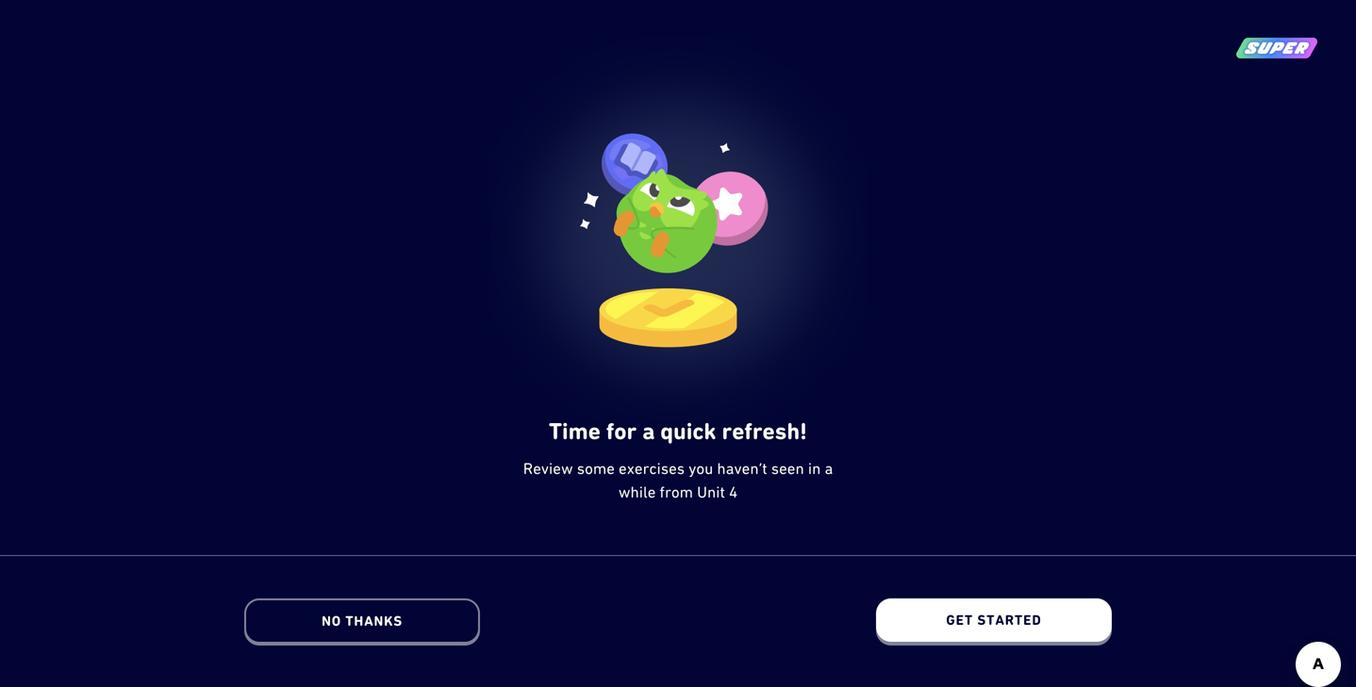 Task type: describe. For each thing, give the bounding box(es) containing it.
exercises
[[619, 460, 685, 478]]

time
[[549, 418, 601, 445]]

from
[[660, 483, 693, 501]]

no thanks button
[[244, 599, 480, 646]]

unit
[[697, 483, 725, 501]]

quick
[[661, 418, 717, 445]]

refresh!
[[722, 418, 807, 445]]

started
[[978, 612, 1042, 629]]

time for a quick refresh!
[[549, 418, 807, 445]]

review some exercises you haven't seen in a while from unit 4
[[523, 460, 833, 501]]

get started
[[946, 612, 1042, 629]]

seen
[[771, 460, 804, 478]]

in
[[808, 460, 821, 478]]

0 horizontal spatial a
[[642, 418, 655, 445]]



Task type: vqa. For each thing, say whether or not it's contained in the screenshot.
Get
yes



Task type: locate. For each thing, give the bounding box(es) containing it.
while
[[619, 483, 656, 501]]

get started button
[[876, 599, 1112, 646]]

no thanks
[[322, 613, 403, 630]]

some
[[577, 460, 615, 478]]

0 vertical spatial a
[[642, 418, 655, 445]]

for
[[606, 418, 637, 445]]

1 horizontal spatial a
[[825, 460, 833, 478]]

no
[[322, 613, 341, 630]]

haven't
[[717, 460, 767, 478]]

a right in at right bottom
[[825, 460, 833, 478]]

1 vertical spatial a
[[825, 460, 833, 478]]

thanks
[[345, 613, 403, 630]]

review
[[523, 460, 573, 478]]

a inside review some exercises you haven't seen in a while from unit 4
[[825, 460, 833, 478]]

4
[[729, 483, 738, 501]]

get
[[946, 612, 974, 629]]

a right for
[[642, 418, 655, 445]]

a
[[642, 418, 655, 445], [825, 460, 833, 478]]

you
[[689, 460, 713, 478]]



